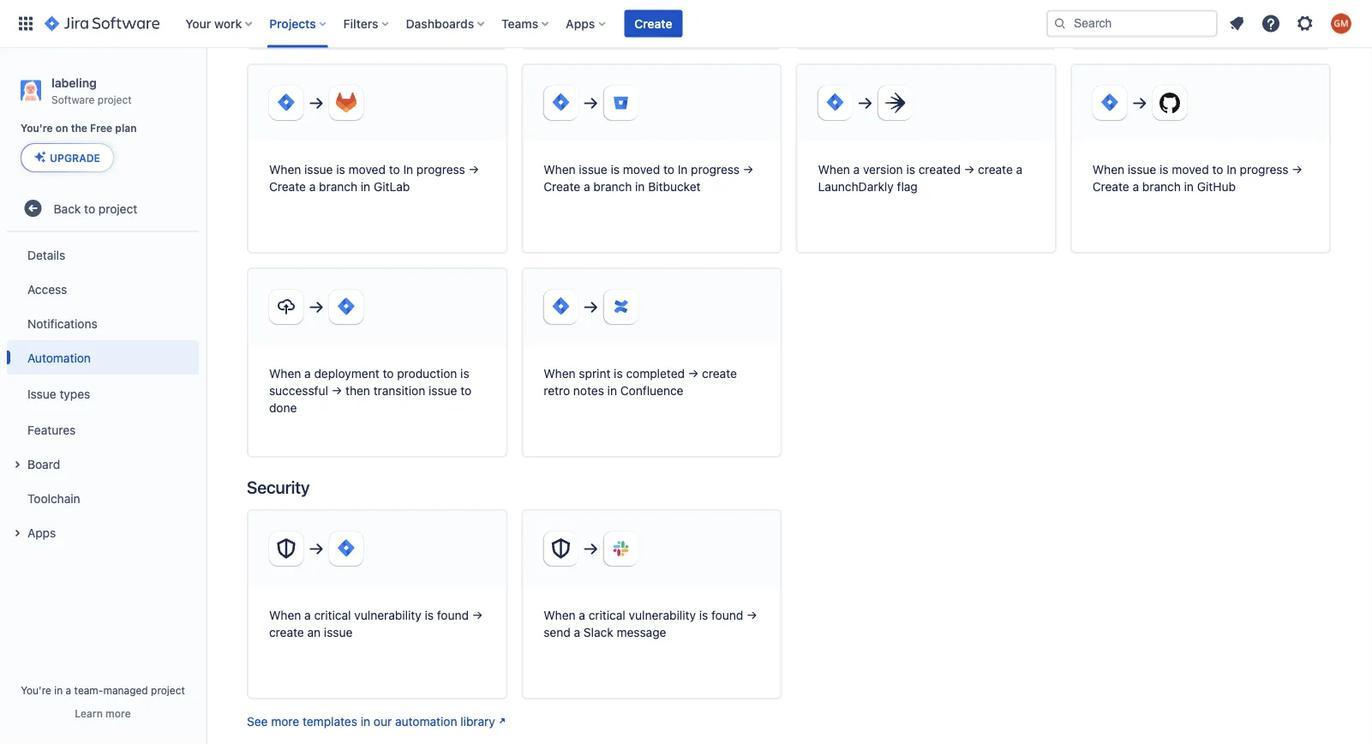 Task type: describe. For each thing, give the bounding box(es) containing it.
open link in new tab image
[[495, 714, 509, 728]]

the
[[71, 122, 87, 134]]

create button
[[624, 10, 683, 37]]

expand image for apps
[[7, 523, 27, 544]]

help image
[[1261, 13, 1281, 34]]

moved for gitlab
[[349, 163, 386, 177]]

launchdarkly
[[818, 180, 894, 194]]

is inside when a critical vulnerability is found → send a slack message
[[699, 608, 708, 622]]

to inside when issue is moved to in progress → create a branch in bitbucket
[[663, 163, 675, 177]]

when a critical vulnerability is found → create an issue link
[[247, 509, 508, 700]]

see more templates in our automation library link
[[247, 714, 509, 729]]

when issue is moved to in progress → create a branch in gitlab
[[269, 163, 479, 194]]

features
[[27, 422, 76, 437]]

notes
[[573, 384, 604, 398]]

automation
[[27, 350, 91, 365]]

project for back to project
[[98, 201, 137, 215]]

apps button
[[561, 10, 612, 37]]

when issue is moved to in progress → create a branch in gitlab link
[[247, 64, 508, 254]]

branch for github
[[1142, 180, 1181, 194]]

vulnerability for slack
[[629, 608, 696, 622]]

when issue is moved to in progress → create a branch in bitbucket link
[[521, 64, 782, 254]]

notifications link
[[7, 306, 199, 340]]

learn more
[[75, 707, 131, 719]]

toolchain
[[27, 491, 80, 505]]

in for bitbucket
[[678, 163, 688, 177]]

project for labeling software project
[[98, 93, 132, 105]]

created
[[919, 163, 961, 177]]

apps inside button
[[27, 525, 56, 539]]

deployment
[[314, 367, 379, 381]]

see more templates in our automation library
[[247, 715, 495, 729]]

issue for when issue is moved to in progress → create a branch in bitbucket
[[579, 163, 608, 177]]

team-
[[74, 684, 103, 696]]

library
[[461, 715, 495, 729]]

details link
[[7, 238, 199, 272]]

automation link
[[7, 340, 199, 375]]

you're on the free plan
[[21, 122, 137, 134]]

your profile and settings image
[[1331, 13, 1352, 34]]

managed
[[103, 684, 148, 696]]

a inside when a critical vulnerability is found → create an issue
[[304, 608, 311, 622]]

progress for github
[[1240, 163, 1289, 177]]

in inside when sprint is completed → create retro notes in confluence
[[607, 384, 617, 398]]

send
[[544, 625, 571, 640]]

critical for slack
[[589, 608, 626, 622]]

when for when issue is moved to in progress → create a branch in bitbucket
[[544, 163, 576, 177]]

on
[[56, 122, 68, 134]]

transition
[[374, 384, 425, 398]]

branch for gitlab
[[319, 180, 358, 194]]

→ inside "when a deployment to production is successful → then transition issue to done"
[[332, 384, 342, 398]]

moved for github
[[1172, 163, 1209, 177]]

critical for issue
[[314, 608, 351, 622]]

when sprint is completed → create retro notes in confluence link
[[521, 268, 782, 458]]

is inside when a version is created → create a launchdarkly flag
[[906, 163, 915, 177]]

back to project link
[[7, 191, 199, 226]]

access
[[27, 282, 67, 296]]

when issue is moved to in progress → create a branch in github link
[[1070, 64, 1331, 254]]

when for when issue is moved to in progress → create a branch in github
[[1093, 163, 1125, 177]]

vulnerability for issue
[[354, 608, 421, 622]]

notifications
[[27, 316, 97, 330]]

search image
[[1053, 17, 1067, 30]]

expand image for board
[[7, 454, 27, 475]]

to up transition
[[383, 367, 394, 381]]

you're in a team-managed project
[[21, 684, 185, 696]]

production
[[397, 367, 457, 381]]

plan
[[115, 122, 137, 134]]

apps button
[[7, 515, 199, 550]]

→ inside when issue is moved to in progress → create a branch in bitbucket
[[743, 163, 754, 177]]

→ inside when a version is created → create a launchdarkly flag
[[964, 163, 975, 177]]

learn
[[75, 707, 103, 719]]

access link
[[7, 272, 199, 306]]

more for learn
[[106, 707, 131, 719]]

→ inside when issue is moved to in progress → create a branch in github
[[1292, 163, 1303, 177]]

details
[[27, 248, 65, 262]]

when a version is created → create a launchdarkly flag
[[818, 163, 1023, 194]]

software
[[51, 93, 95, 105]]

labeling
[[51, 75, 97, 90]]

when a deployment to production is successful → then transition issue to done link
[[247, 268, 508, 458]]

when for when a critical vulnerability is found → send a slack message
[[544, 608, 576, 622]]

→ inside when a critical vulnerability is found → send a slack message
[[747, 608, 757, 622]]

our
[[374, 715, 392, 729]]

in for gitlab
[[403, 163, 413, 177]]

issue inside when a critical vulnerability is found → create an issue
[[324, 625, 353, 640]]

issue types link
[[7, 375, 199, 412]]

is inside when sprint is completed → create retro notes in confluence
[[614, 367, 623, 381]]

filters button
[[338, 10, 396, 37]]

create for when issue is moved to in progress → create a branch in gitlab
[[269, 180, 306, 194]]

when issue is moved to in progress → create a branch in bitbucket
[[544, 163, 754, 194]]

issue for when issue is moved to in progress → create a branch in github
[[1128, 163, 1157, 177]]

flag
[[897, 180, 918, 194]]

gitlab
[[374, 180, 410, 194]]

is inside when issue is moved to in progress → create a branch in github
[[1160, 163, 1169, 177]]

create for when issue is moved to in progress → create a branch in github
[[1093, 180, 1130, 194]]

when for when issue is moved to in progress → create a branch in gitlab
[[269, 163, 301, 177]]

your work
[[185, 16, 242, 30]]

when a version is created → create a launchdarkly flag link
[[796, 64, 1057, 254]]

→ inside when a critical vulnerability is found → create an issue
[[472, 608, 483, 622]]

a inside when issue is moved to in progress → create a branch in bitbucket
[[584, 180, 590, 194]]

when a deployment to production is successful → then transition issue to done
[[269, 367, 472, 415]]

toolchain link
[[7, 481, 199, 515]]

primary element
[[10, 0, 1047, 48]]

found for when a critical vulnerability is found → create an issue
[[437, 608, 469, 622]]

a inside when issue is moved to in progress → create a branch in gitlab
[[309, 180, 316, 194]]

group containing details
[[7, 232, 199, 555]]

issue inside "when a deployment to production is successful → then transition issue to done"
[[429, 384, 457, 398]]

back
[[54, 201, 81, 215]]



Task type: locate. For each thing, give the bounding box(es) containing it.
when sprint is completed → create retro notes in confluence
[[544, 367, 737, 398]]

when for when a critical vulnerability is found → create an issue
[[269, 608, 301, 622]]

2 found from the left
[[711, 608, 743, 622]]

1 vulnerability from the left
[[354, 608, 421, 622]]

found inside when a critical vulnerability is found → create an issue
[[437, 608, 469, 622]]

when for when a version is created → create a launchdarkly flag
[[818, 163, 850, 177]]

1 moved from the left
[[349, 163, 386, 177]]

branch left gitlab at the left of page
[[319, 180, 358, 194]]

1 vertical spatial project
[[98, 201, 137, 215]]

0 horizontal spatial create
[[269, 625, 304, 640]]

in inside when issue is moved to in progress → create a branch in bitbucket
[[635, 180, 645, 194]]

apps
[[566, 16, 595, 30], [27, 525, 56, 539]]

sidebar navigation image
[[187, 69, 225, 103]]

create
[[635, 16, 672, 30], [269, 180, 306, 194], [544, 180, 580, 194], [1093, 180, 1130, 194]]

1 vertical spatial you're
[[21, 684, 51, 696]]

0 horizontal spatial moved
[[349, 163, 386, 177]]

more inside "button"
[[106, 707, 131, 719]]

project inside "link"
[[98, 201, 137, 215]]

expand image
[[7, 454, 27, 475], [7, 523, 27, 544]]

progress
[[416, 163, 465, 177], [691, 163, 740, 177], [1240, 163, 1289, 177]]

in up github
[[1227, 163, 1237, 177]]

issue inside when issue is moved to in progress → create a branch in bitbucket
[[579, 163, 608, 177]]

in up bitbucket
[[678, 163, 688, 177]]

project up 'plan'
[[98, 93, 132, 105]]

issue types
[[27, 386, 90, 401]]

2 branch from the left
[[593, 180, 632, 194]]

free
[[90, 122, 112, 134]]

3 in from the left
[[1227, 163, 1237, 177]]

labeling software project
[[51, 75, 132, 105]]

branch inside when issue is moved to in progress → create a branch in bitbucket
[[593, 180, 632, 194]]

in left github
[[1184, 180, 1194, 194]]

an
[[307, 625, 321, 640]]

project
[[98, 93, 132, 105], [98, 201, 137, 215], [151, 684, 185, 696]]

issue
[[27, 386, 56, 401]]

1 horizontal spatial more
[[271, 715, 299, 729]]

notifications image
[[1227, 13, 1247, 34]]

2 critical from the left
[[589, 608, 626, 622]]

types
[[60, 386, 90, 401]]

your
[[185, 16, 211, 30]]

project right managed
[[151, 684, 185, 696]]

issue
[[304, 163, 333, 177], [579, 163, 608, 177], [1128, 163, 1157, 177], [429, 384, 457, 398], [324, 625, 353, 640]]

confluence
[[620, 384, 684, 398]]

when for when sprint is completed → create retro notes in confluence
[[544, 367, 576, 381]]

moved up github
[[1172, 163, 1209, 177]]

critical inside when a critical vulnerability is found → create an issue
[[314, 608, 351, 622]]

successful
[[269, 384, 328, 398]]

message
[[617, 625, 666, 640]]

when inside when issue is moved to in progress → create a branch in github
[[1093, 163, 1125, 177]]

in left bitbucket
[[635, 180, 645, 194]]

2 horizontal spatial in
[[1227, 163, 1237, 177]]

1 horizontal spatial branch
[[593, 180, 632, 194]]

progress inside when issue is moved to in progress → create a branch in gitlab
[[416, 163, 465, 177]]

bitbucket
[[648, 180, 701, 194]]

0 horizontal spatial more
[[106, 707, 131, 719]]

a inside "when a deployment to production is successful → then transition issue to done"
[[304, 367, 311, 381]]

jira software image
[[45, 13, 160, 34], [45, 13, 160, 34]]

when inside when sprint is completed → create retro notes in confluence
[[544, 367, 576, 381]]

1 vertical spatial apps
[[27, 525, 56, 539]]

create inside when issue is moved to in progress → create a branch in gitlab
[[269, 180, 306, 194]]

you're for you're on the free plan
[[21, 122, 53, 134]]

create inside when issue is moved to in progress → create a branch in github
[[1093, 180, 1130, 194]]

create right completed
[[702, 367, 737, 381]]

2 horizontal spatial progress
[[1240, 163, 1289, 177]]

critical up slack
[[589, 608, 626, 622]]

apps inside popup button
[[566, 16, 595, 30]]

2 expand image from the top
[[7, 523, 27, 544]]

security
[[247, 477, 310, 497]]

moved inside when issue is moved to in progress → create a branch in github
[[1172, 163, 1209, 177]]

2 in from the left
[[678, 163, 688, 177]]

2 horizontal spatial moved
[[1172, 163, 1209, 177]]

1 horizontal spatial create
[[702, 367, 737, 381]]

0 vertical spatial expand image
[[7, 454, 27, 475]]

2 horizontal spatial branch
[[1142, 180, 1181, 194]]

to
[[389, 163, 400, 177], [663, 163, 675, 177], [1212, 163, 1224, 177], [84, 201, 95, 215], [383, 367, 394, 381], [461, 384, 472, 398]]

in inside when issue is moved to in progress → create a branch in bitbucket
[[678, 163, 688, 177]]

critical inside when a critical vulnerability is found → send a slack message
[[589, 608, 626, 622]]

create inside when a critical vulnerability is found → create an issue
[[269, 625, 304, 640]]

projects
[[269, 16, 316, 30]]

to up bitbucket
[[663, 163, 675, 177]]

0 horizontal spatial branch
[[319, 180, 358, 194]]

in left gitlab at the left of page
[[361, 180, 370, 194]]

3 branch from the left
[[1142, 180, 1181, 194]]

templates
[[303, 715, 357, 729]]

filters
[[343, 16, 379, 30]]

1 horizontal spatial found
[[711, 608, 743, 622]]

is inside when issue is moved to in progress → create a branch in bitbucket
[[611, 163, 620, 177]]

more right see
[[271, 715, 299, 729]]

moved inside when issue is moved to in progress → create a branch in gitlab
[[349, 163, 386, 177]]

branch for bitbucket
[[593, 180, 632, 194]]

done
[[269, 401, 297, 415]]

issue inside when issue is moved to in progress → create a branch in github
[[1128, 163, 1157, 177]]

expand image inside apps button
[[7, 523, 27, 544]]

to inside when issue is moved to in progress → create a branch in github
[[1212, 163, 1224, 177]]

upgrade
[[50, 152, 100, 164]]

banner
[[0, 0, 1372, 48]]

1 horizontal spatial vulnerability
[[629, 608, 696, 622]]

1 branch from the left
[[319, 180, 358, 194]]

in left "our"
[[361, 715, 370, 729]]

a
[[853, 163, 860, 177], [1016, 163, 1023, 177], [309, 180, 316, 194], [584, 180, 590, 194], [1133, 180, 1139, 194], [304, 367, 311, 381], [304, 608, 311, 622], [579, 608, 585, 622], [574, 625, 580, 640], [66, 684, 71, 696]]

1 horizontal spatial in
[[678, 163, 688, 177]]

more down managed
[[106, 707, 131, 719]]

2 moved from the left
[[623, 163, 660, 177]]

branch inside when issue is moved to in progress → create a branch in gitlab
[[319, 180, 358, 194]]

in inside when issue is moved to in progress → create a branch in github
[[1184, 180, 1194, 194]]

see
[[247, 715, 268, 729]]

teams
[[502, 16, 538, 30]]

1 found from the left
[[437, 608, 469, 622]]

when a critical vulnerability is found → send a slack message link
[[521, 509, 782, 700]]

0 horizontal spatial in
[[403, 163, 413, 177]]

found for when a critical vulnerability is found → send a slack message
[[711, 608, 743, 622]]

more
[[106, 707, 131, 719], [271, 715, 299, 729]]

expand image down 'toolchain' at the bottom left of page
[[7, 523, 27, 544]]

a inside when issue is moved to in progress → create a branch in github
[[1133, 180, 1139, 194]]

critical
[[314, 608, 351, 622], [589, 608, 626, 622]]

vulnerability inside when a critical vulnerability is found → create an issue
[[354, 608, 421, 622]]

settings image
[[1295, 13, 1316, 34]]

0 horizontal spatial critical
[[314, 608, 351, 622]]

moved up bitbucket
[[623, 163, 660, 177]]

dashboards button
[[401, 10, 491, 37]]

work
[[214, 16, 242, 30]]

branch left github
[[1142, 180, 1181, 194]]

branch
[[319, 180, 358, 194], [593, 180, 632, 194], [1142, 180, 1181, 194]]

in up gitlab at the left of page
[[403, 163, 413, 177]]

1 horizontal spatial apps
[[566, 16, 595, 30]]

github
[[1197, 180, 1236, 194]]

moved for bitbucket
[[623, 163, 660, 177]]

when a critical vulnerability is found → send a slack message
[[544, 608, 757, 640]]

0 horizontal spatial found
[[437, 608, 469, 622]]

slack
[[584, 625, 614, 640]]

0 vertical spatial create
[[978, 163, 1013, 177]]

progress for bitbucket
[[691, 163, 740, 177]]

project inside labeling software project
[[98, 93, 132, 105]]

retro
[[544, 384, 570, 398]]

2 progress from the left
[[691, 163, 740, 177]]

0 horizontal spatial apps
[[27, 525, 56, 539]]

in inside when issue is moved to in progress → create a branch in gitlab
[[361, 180, 370, 194]]

you're
[[21, 122, 53, 134], [21, 684, 51, 696]]

more for see
[[271, 715, 299, 729]]

2 vertical spatial create
[[269, 625, 304, 640]]

critical up an
[[314, 608, 351, 622]]

1 in from the left
[[403, 163, 413, 177]]

create inside button
[[635, 16, 672, 30]]

1 horizontal spatial critical
[[589, 608, 626, 622]]

progress inside when issue is moved to in progress → create a branch in bitbucket
[[691, 163, 740, 177]]

0 horizontal spatial progress
[[416, 163, 465, 177]]

to inside "link"
[[84, 201, 95, 215]]

completed
[[626, 367, 685, 381]]

teams button
[[496, 10, 556, 37]]

you're for you're in a team-managed project
[[21, 684, 51, 696]]

0 vertical spatial you're
[[21, 122, 53, 134]]

create inside when sprint is completed → create retro notes in confluence
[[702, 367, 737, 381]]

2 vulnerability from the left
[[629, 608, 696, 622]]

2 horizontal spatial create
[[978, 163, 1013, 177]]

1 you're from the top
[[21, 122, 53, 134]]

automation
[[395, 715, 457, 729]]

is inside when a critical vulnerability is found → create an issue
[[425, 608, 434, 622]]

→ inside when issue is moved to in progress → create a branch in gitlab
[[469, 163, 479, 177]]

vulnerability inside when a critical vulnerability is found → send a slack message
[[629, 608, 696, 622]]

create left an
[[269, 625, 304, 640]]

when inside when issue is moved to in progress → create a branch in bitbucket
[[544, 163, 576, 177]]

0 vertical spatial project
[[98, 93, 132, 105]]

to right transition
[[461, 384, 472, 398]]

when inside "when a deployment to production is successful → then transition issue to done"
[[269, 367, 301, 381]]

board button
[[7, 447, 199, 481]]

when a critical vulnerability is found → create an issue
[[269, 608, 483, 640]]

in inside when issue is moved to in progress → create a branch in gitlab
[[403, 163, 413, 177]]

learn more button
[[75, 706, 131, 720]]

create right the 'created' in the right top of the page
[[978, 163, 1013, 177]]

in right notes
[[607, 384, 617, 398]]

dashboards
[[406, 16, 474, 30]]

version
[[863, 163, 903, 177]]

create inside when a version is created → create a launchdarkly flag
[[978, 163, 1013, 177]]

in left the team-
[[54, 684, 63, 696]]

apps right teams popup button
[[566, 16, 595, 30]]

→
[[469, 163, 479, 177], [743, 163, 754, 177], [964, 163, 975, 177], [1292, 163, 1303, 177], [688, 367, 699, 381], [332, 384, 342, 398], [472, 608, 483, 622], [747, 608, 757, 622]]

branch inside when issue is moved to in progress → create a branch in github
[[1142, 180, 1181, 194]]

when
[[269, 163, 301, 177], [544, 163, 576, 177], [818, 163, 850, 177], [1093, 163, 1125, 177], [269, 367, 301, 381], [544, 367, 576, 381], [269, 608, 301, 622], [544, 608, 576, 622]]

banner containing your work
[[0, 0, 1372, 48]]

in inside when issue is moved to in progress → create a branch in github
[[1227, 163, 1237, 177]]

1 critical from the left
[[314, 608, 351, 622]]

→ inside when sprint is completed → create retro notes in confluence
[[688, 367, 699, 381]]

projects button
[[264, 10, 333, 37]]

1 progress from the left
[[416, 163, 465, 177]]

is
[[336, 163, 345, 177], [611, 163, 620, 177], [906, 163, 915, 177], [1160, 163, 1169, 177], [460, 367, 469, 381], [614, 367, 623, 381], [425, 608, 434, 622], [699, 608, 708, 622]]

issue inside when issue is moved to in progress → create a branch in gitlab
[[304, 163, 333, 177]]

is inside "when a deployment to production is successful → then transition issue to done"
[[460, 367, 469, 381]]

back to project
[[54, 201, 137, 215]]

project up the details link
[[98, 201, 137, 215]]

found
[[437, 608, 469, 622], [711, 608, 743, 622]]

progress inside when issue is moved to in progress → create a branch in github
[[1240, 163, 1289, 177]]

then
[[345, 384, 370, 398]]

when inside when a version is created → create a launchdarkly flag
[[818, 163, 850, 177]]

board
[[27, 457, 60, 471]]

in for github
[[1227, 163, 1237, 177]]

expand image inside board button
[[7, 454, 27, 475]]

found inside when a critical vulnerability is found → send a slack message
[[711, 608, 743, 622]]

to right back
[[84, 201, 95, 215]]

when inside when issue is moved to in progress → create a branch in gitlab
[[269, 163, 301, 177]]

moved up gitlab at the left of page
[[349, 163, 386, 177]]

when issue is moved to in progress → create a branch in github
[[1093, 163, 1303, 194]]

in
[[403, 163, 413, 177], [678, 163, 688, 177], [1227, 163, 1237, 177]]

you're left the team-
[[21, 684, 51, 696]]

2 vertical spatial project
[[151, 684, 185, 696]]

to inside when issue is moved to in progress → create a branch in gitlab
[[389, 163, 400, 177]]

is inside when issue is moved to in progress → create a branch in gitlab
[[336, 163, 345, 177]]

create for when issue is moved to in progress → create a branch in bitbucket
[[544, 180, 580, 194]]

moved inside when issue is moved to in progress → create a branch in bitbucket
[[623, 163, 660, 177]]

1 expand image from the top
[[7, 454, 27, 475]]

Search field
[[1047, 10, 1218, 37]]

upgrade button
[[21, 144, 113, 172]]

issue for when issue is moved to in progress → create a branch in gitlab
[[304, 163, 333, 177]]

sprint
[[579, 367, 611, 381]]

you're left 'on'
[[21, 122, 53, 134]]

appswitcher icon image
[[15, 13, 36, 34]]

expand image down features
[[7, 454, 27, 475]]

when inside when a critical vulnerability is found → create an issue
[[269, 608, 301, 622]]

create inside when issue is moved to in progress → create a branch in bitbucket
[[544, 180, 580, 194]]

to up gitlab at the left of page
[[389, 163, 400, 177]]

3 moved from the left
[[1172, 163, 1209, 177]]

your work button
[[180, 10, 259, 37]]

group
[[7, 232, 199, 555]]

1 vertical spatial create
[[702, 367, 737, 381]]

apps down 'toolchain' at the bottom left of page
[[27, 525, 56, 539]]

2 you're from the top
[[21, 684, 51, 696]]

when inside when a critical vulnerability is found → send a slack message
[[544, 608, 576, 622]]

to up github
[[1212, 163, 1224, 177]]

progress for gitlab
[[416, 163, 465, 177]]

0 vertical spatial apps
[[566, 16, 595, 30]]

1 horizontal spatial moved
[[623, 163, 660, 177]]

branch left bitbucket
[[593, 180, 632, 194]]

when for when a deployment to production is successful → then transition issue to done
[[269, 367, 301, 381]]

0 horizontal spatial vulnerability
[[354, 608, 421, 622]]

3 progress from the left
[[1240, 163, 1289, 177]]

1 vertical spatial expand image
[[7, 523, 27, 544]]

1 horizontal spatial progress
[[691, 163, 740, 177]]

features link
[[7, 412, 199, 447]]



Task type: vqa. For each thing, say whether or not it's contained in the screenshot.
third moved
yes



